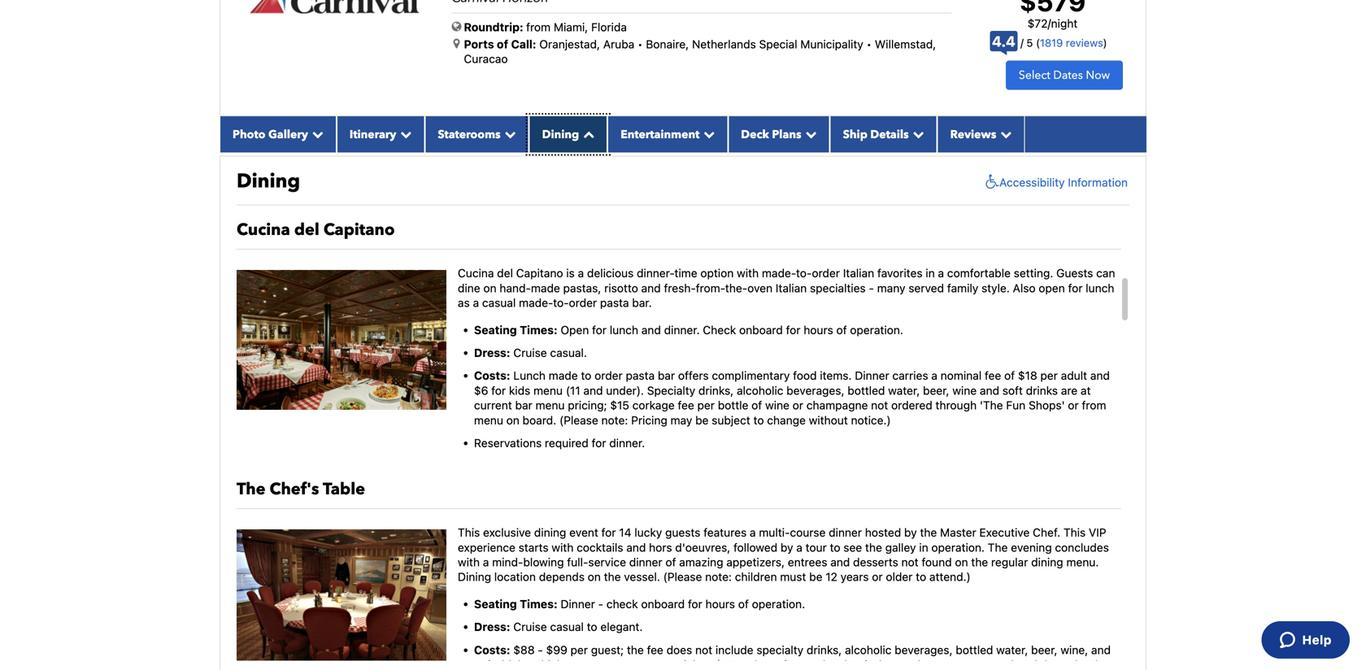 Task type: vqa. For each thing, say whether or not it's contained in the screenshot.
Aloha
no



Task type: locate. For each thing, give the bounding box(es) containing it.
1 horizontal spatial current
[[600, 658, 638, 670]]

evening
[[1012, 541, 1053, 554]]

fresh-
[[664, 281, 696, 295]]

1 vertical spatial wine
[[766, 399, 790, 412]]

fee
[[985, 369, 1002, 383], [678, 399, 695, 412], [647, 643, 664, 657], [783, 658, 800, 670]]

water, inside $88 - $99 per guest; the fee does not include specialty drinks, alcoholic beverages, bottled water, beer, wine, and soft drinks which are at current menu pricing. $15 corkage fee per bottle of wine or champagne not ordered through 'th
[[997, 643, 1029, 657]]

4 chevron down image from the left
[[802, 128, 817, 140]]

drinks,
[[699, 384, 734, 397], [807, 643, 842, 657]]

deck
[[741, 127, 770, 142]]

chevron down image inside itinerary dropdown button
[[397, 128, 412, 140]]

dining inside this exclusive dining event for 14 lucky guests features a multi-course dinner hosted by the master executive chef. this vip experience starts with cocktails and hors d'oeuvres, followed by a tour to see the galley in operation. the evening concludes with a mind-blowing full-service dinner of amazing appetizers, entrees and desserts not found on the regular dining menu. dining location depends on the vessel. (please note: children must be 12 years or older to attend.)
[[458, 571, 491, 584]]

seating down location
[[474, 598, 517, 611]]

$88 - $99 per guest; the fee does not include specialty drinks, alcoholic beverages, bottled water, beer, wine, and soft drinks which are at current menu pricing. $15 corkage fee per bottle of wine or champagne not ordered through 'th
[[474, 643, 1111, 670]]

this up the experience
[[458, 526, 480, 540]]

for right open
[[592, 323, 607, 337]]

itinerary
[[350, 127, 397, 142]]

cruise for cucina del capitano
[[514, 346, 547, 360]]

from down adult
[[1083, 399, 1107, 412]]

tour
[[806, 541, 827, 554]]

onboard right check
[[740, 323, 783, 337]]

dinner up dress: cruise casual to elegant.
[[561, 598, 595, 611]]

the-
[[726, 281, 748, 295]]

1 horizontal spatial be
[[810, 571, 823, 584]]

0 horizontal spatial (please
[[560, 414, 599, 427]]

beer, inside lunch made to order pasta bar offers complimentary food items. dinner carries a nominal fee of $18 per adult and $6 for kids menu (11 and under). specialty drinks, alcoholic beverages, bottled water, beer, wine and soft drinks are at current bar menu pricing; $15 corkage fee per bottle of wine or champagne not ordered through 'the fun shops' or from menu on board. (please note: pricing may be subject to change without notice.)
[[924, 384, 950, 397]]

1 vertical spatial water,
[[997, 643, 1029, 657]]

0 horizontal spatial at
[[587, 658, 597, 670]]

'the
[[980, 399, 1004, 412]]

a up 'served'
[[939, 267, 945, 280]]

capitano
[[324, 219, 395, 241], [516, 267, 563, 280]]

1 vertical spatial made-
[[519, 296, 553, 310]]

1 dress: from the top
[[474, 346, 511, 360]]

chevron down image up 'wheelchair' image
[[997, 128, 1012, 140]]

made up (11 on the left bottom of page
[[549, 369, 578, 383]]

made inside cucina del capitano is a delicious dinner-time option with made-to-order italian favorites in a comfortable setting. guests can dine on hand-made pastas, risotto and fresh-from-the-oven italian specialties - many served family style. also open for lunch as a casual made-to-order pasta bar.
[[531, 281, 560, 295]]

hosted
[[866, 526, 902, 540]]

$15 down include
[[716, 658, 735, 670]]

in
[[926, 267, 935, 280], [920, 541, 929, 554]]

cucina inside cucina del capitano is a delicious dinner-time option with made-to-order italian favorites in a comfortable setting. guests can dine on hand-made pastas, risotto and fresh-from-the-oven italian specialties - many served family style. also open for lunch as a casual made-to-order pasta bar.
[[458, 267, 494, 280]]

2 times: from the top
[[520, 598, 558, 611]]

hours
[[804, 323, 834, 337], [706, 598, 736, 611]]

to-
[[797, 267, 812, 280], [553, 296, 569, 310]]

in inside this exclusive dining event for 14 lucky guests features a multi-course dinner hosted by the master executive chef. this vip experience starts with cocktails and hors d'oeuvres, followed by a tour to see the galley in operation. the evening concludes with a mind-blowing full-service dinner of amazing appetizers, entrees and desserts not found on the regular dining menu. dining location depends on the vessel. (please note: children must be 12 years or older to attend.)
[[920, 541, 929, 554]]

1 horizontal spatial by
[[905, 526, 917, 540]]

1 horizontal spatial drinks,
[[807, 643, 842, 657]]

1 vertical spatial through
[[1041, 658, 1082, 670]]

fee down the specialty
[[783, 658, 800, 670]]

on right dine at the top of the page
[[484, 281, 497, 295]]

pricing
[[632, 414, 668, 427]]

guests
[[666, 526, 701, 540]]

del for cucina del capitano is a delicious dinner-time option with made-to-order italian favorites in a comfortable setting. guests can dine on hand-made pastas, risotto and fresh-from-the-oven italian specialties - many served family style. also open for lunch as a casual made-to-order pasta bar.
[[497, 267, 513, 280]]

pasta inside cucina del capitano is a delicious dinner-time option with made-to-order italian favorites in a comfortable setting. guests can dine on hand-made pastas, risotto and fresh-from-the-oven italian specialties - many served family style. also open for lunch as a casual made-to-order pasta bar.
[[600, 296, 629, 310]]

through inside lunch made to order pasta bar offers complimentary food items. dinner carries a nominal fee of $18 per adult and $6 for kids menu (11 and under). specialty drinks, alcoholic beverages, bottled water, beer, wine and soft drinks are at current bar menu pricing; $15 corkage fee per bottle of wine or champagne not ordered through 'the fun shops' or from menu on board. (please note: pricing may be subject to change without notice.)
[[936, 399, 977, 412]]

(please down pricing;
[[560, 414, 599, 427]]

to- up specialties
[[797, 267, 812, 280]]

order up specialties
[[812, 267, 840, 280]]

1 horizontal spatial onboard
[[740, 323, 783, 337]]

include
[[716, 643, 754, 657]]

chevron up image
[[579, 128, 595, 140]]

chevron down image left reviews
[[909, 128, 925, 140]]

1 vertical spatial order
[[569, 296, 597, 310]]

0 vertical spatial from
[[527, 20, 551, 34]]

• right "aruba"
[[638, 37, 643, 51]]

0 vertical spatial hours
[[804, 323, 834, 337]]

drinks, right the specialty
[[807, 643, 842, 657]]

times: for table
[[520, 598, 558, 611]]

roundtrip:
[[464, 20, 524, 34]]

menu up reservations
[[474, 414, 504, 427]]

0 horizontal spatial dinner.
[[610, 436, 645, 450]]

operation. down must
[[752, 598, 806, 611]]

1 times: from the top
[[520, 323, 558, 337]]

chevron down image for deck plans
[[802, 128, 817, 140]]

cucina for cucina del capitano
[[237, 219, 290, 241]]

bar up specialty
[[658, 369, 675, 383]]

and up "12"
[[831, 556, 850, 569]]

not inside this exclusive dining event for 14 lucky guests features a multi-course dinner hosted by the master executive chef. this vip experience starts with cocktails and hors d'oeuvres, followed by a tour to see the galley in operation. the evening concludes with a mind-blowing full-service dinner of amazing appetizers, entrees and desserts not found on the regular dining menu. dining location depends on the vessel. (please note: children must be 12 years or older to attend.)
[[902, 556, 919, 569]]

the inside this exclusive dining event for 14 lucky guests features a multi-course dinner hosted by the master executive chef. this vip experience starts with cocktails and hors d'oeuvres, followed by a tour to see the galley in operation. the evening concludes with a mind-blowing full-service dinner of amazing appetizers, entrees and desserts not found on the regular dining menu. dining location depends on the vessel. (please note: children must be 12 years or older to attend.)
[[988, 541, 1008, 554]]

cruise for the chef's table
[[514, 620, 547, 634]]

made
[[531, 281, 560, 295], [549, 369, 578, 383]]

at inside lunch made to order pasta bar offers complimentary food items. dinner carries a nominal fee of $18 per adult and $6 for kids menu (11 and under). specialty drinks, alcoholic beverages, bottled water, beer, wine and soft drinks are at current bar menu pricing; $15 corkage fee per bottle of wine or champagne not ordered through 'the fun shops' or from menu on board. (please note: pricing may be subject to change without notice.)
[[1081, 384, 1091, 397]]

0 horizontal spatial drinks
[[498, 658, 530, 670]]

executive
[[980, 526, 1030, 540]]

1 vertical spatial current
[[600, 658, 638, 670]]

del for cucina del capitano
[[294, 219, 320, 241]]

are down $99
[[567, 658, 583, 670]]

specialty
[[757, 643, 804, 657]]

the
[[921, 526, 938, 540], [866, 541, 883, 554], [972, 556, 989, 569], [604, 571, 621, 584], [627, 643, 644, 657]]

menu inside $88 - $99 per guest; the fee does not include specialty drinks, alcoholic beverages, bottled water, beer, wine, and soft drinks which are at current menu pricing. $15 corkage fee per bottle of wine or champagne not ordered through 'th
[[641, 658, 670, 670]]

made left the pastas,
[[531, 281, 560, 295]]

amazing
[[680, 556, 724, 569]]

0 vertical spatial cruise
[[514, 346, 547, 360]]

1 • from the left
[[638, 37, 643, 51]]

made-
[[762, 267, 797, 280], [519, 296, 553, 310]]

soft left which
[[474, 658, 495, 670]]

1 vertical spatial dining
[[1032, 556, 1064, 569]]

lunch made to order pasta bar offers complimentary food items. dinner carries a nominal fee of $18 per adult and $6 for kids menu (11 and under). specialty drinks, alcoholic beverages, bottled water, beer, wine and soft drinks are at current bar menu pricing; $15 corkage fee per bottle of wine or champagne not ordered through 'the fun shops' or from menu on board. (please note: pricing may be subject to change without notice.)
[[474, 369, 1111, 427]]

lunch
[[514, 369, 546, 383]]

are inside $88 - $99 per guest; the fee does not include specialty drinks, alcoholic beverages, bottled water, beer, wine, and soft drinks which are at current menu pricing. $15 corkage fee per bottle of wine or champagne not ordered through 'th
[[567, 658, 583, 670]]

• left willemstad,
[[867, 37, 872, 51]]

note: inside this exclusive dining event for 14 lucky guests features a multi-course dinner hosted by the master executive chef. this vip experience starts with cocktails and hors d'oeuvres, followed by a tour to see the galley in operation. the evening concludes with a mind-blowing full-service dinner of amazing appetizers, entrees and desserts not found on the regular dining menu. dining location depends on the vessel. (please note: children must be 12 years or older to attend.)
[[706, 571, 732, 584]]

a down the experience
[[483, 556, 489, 569]]

1 vertical spatial dress:
[[474, 620, 511, 634]]

chevron down image left ship
[[802, 128, 817, 140]]

order up 'under).'
[[595, 369, 623, 383]]

0 horizontal spatial del
[[294, 219, 320, 241]]

2 horizontal spatial -
[[869, 281, 875, 295]]

multi-
[[759, 526, 790, 540]]

1 vertical spatial costs:
[[474, 643, 511, 657]]

1 horizontal spatial water,
[[997, 643, 1029, 657]]

to up guest;
[[587, 620, 598, 634]]

fee left does
[[647, 643, 664, 657]]

1 chevron down image from the left
[[397, 128, 412, 140]]

0 horizontal spatial casual
[[482, 296, 516, 310]]

soft inside $88 - $99 per guest; the fee does not include specialty drinks, alcoholic beverages, bottled water, beer, wine, and soft drinks which are at current menu pricing. $15 corkage fee per bottle of wine or champagne not ordered through 'th
[[474, 658, 495, 670]]

0 horizontal spatial onboard
[[641, 598, 685, 611]]

0 horizontal spatial dining
[[534, 526, 567, 540]]

0 horizontal spatial champagne
[[807, 399, 868, 412]]

dinner right items.
[[855, 369, 890, 383]]

fun
[[1007, 399, 1026, 412]]

for left 14
[[602, 526, 616, 540]]

0 horizontal spatial alcoholic
[[737, 384, 784, 397]]

chevron down image inside entertainment "dropdown button"
[[700, 128, 715, 140]]

/ left 5
[[1021, 37, 1024, 49]]

bottled up notice.)
[[848, 384, 886, 397]]

reservations required for dinner.
[[474, 436, 645, 450]]

2 chevron down image from the left
[[501, 128, 516, 140]]

1 vertical spatial to-
[[553, 296, 569, 310]]

1 horizontal spatial •
[[867, 37, 872, 51]]

corkage up pricing
[[633, 399, 675, 412]]

order inside lunch made to order pasta bar offers complimentary food items. dinner carries a nominal fee of $18 per adult and $6 for kids menu (11 and under). specialty drinks, alcoholic beverages, bottled water, beer, wine and soft drinks are at current bar menu pricing; $15 corkage fee per bottle of wine or champagne not ordered through 'the fun shops' or from menu on board. (please note: pricing may be subject to change without notice.)
[[595, 369, 623, 383]]

capitano inside cucina del capitano is a delicious dinner-time option with made-to-order italian favorites in a comfortable setting. guests can dine on hand-made pastas, risotto and fresh-from-the-oven italian specialties - many served family style. also open for lunch as a casual made-to-order pasta bar.
[[516, 267, 563, 280]]

1 horizontal spatial italian
[[844, 267, 875, 280]]

this up 'concludes'
[[1064, 526, 1086, 540]]

does
[[667, 643, 693, 657]]

pricing.
[[673, 658, 713, 670]]

menu down lunch
[[534, 384, 563, 397]]

specialties
[[810, 281, 866, 295]]

note: down pricing;
[[602, 414, 628, 427]]

3 chevron down image from the left
[[700, 128, 715, 140]]

2 vertical spatial dining
[[458, 571, 491, 584]]

can
[[1097, 267, 1116, 280]]

1 vertical spatial the
[[988, 541, 1008, 554]]

on up reservations
[[507, 414, 520, 427]]

chevron down image inside the deck plans dropdown button
[[802, 128, 817, 140]]

aruba
[[604, 37, 635, 51]]

older
[[886, 571, 913, 584]]

under).
[[606, 384, 644, 397]]

0 vertical spatial del
[[294, 219, 320, 241]]

1 horizontal spatial $15
[[716, 658, 735, 670]]

0 vertical spatial -
[[869, 281, 875, 295]]

1 seating from the top
[[474, 323, 517, 337]]

5 chevron down image from the left
[[909, 128, 925, 140]]

0 horizontal spatial current
[[474, 399, 512, 412]]

with up full-
[[552, 541, 574, 554]]

0 horizontal spatial beer,
[[924, 384, 950, 397]]

operation. down the master
[[932, 541, 985, 554]]

dress: for table
[[474, 620, 511, 634]]

2 costs: from the top
[[474, 643, 511, 657]]

mind-
[[492, 556, 524, 569]]

for
[[1069, 281, 1083, 295], [592, 323, 607, 337], [786, 323, 801, 337], [492, 384, 506, 397], [592, 436, 607, 450], [602, 526, 616, 540], [688, 598, 703, 611]]

current inside lunch made to order pasta bar offers complimentary food items. dinner carries a nominal fee of $18 per adult and $6 for kids menu (11 and under). specialty drinks, alcoholic beverages, bottled water, beer, wine and soft drinks are at current bar menu pricing; $15 corkage fee per bottle of wine or champagne not ordered through 'the fun shops' or from menu on board. (please note: pricing may be subject to change without notice.)
[[474, 399, 512, 412]]

costs: up '$6'
[[474, 369, 511, 383]]

2 cruise from the top
[[514, 620, 547, 634]]

1 vertical spatial made
[[549, 369, 578, 383]]

1 horizontal spatial bottled
[[956, 643, 994, 657]]

operation. down many
[[851, 323, 904, 337]]

must
[[781, 571, 807, 584]]

drinks inside lunch made to order pasta bar offers complimentary food items. dinner carries a nominal fee of $18 per adult and $6 for kids menu (11 and under). specialty drinks, alcoholic beverages, bottled water, beer, wine and soft drinks are at current bar menu pricing; $15 corkage fee per bottle of wine or champagne not ordered through 'the fun shops' or from menu on board. (please note: pricing may be subject to change without notice.)
[[1027, 384, 1059, 397]]

on inside cucina del capitano is a delicious dinner-time option with made-to-order italian favorites in a comfortable setting. guests can dine on hand-made pastas, risotto and fresh-from-the-oven italian specialties - many served family style. also open for lunch as a casual made-to-order pasta bar.
[[484, 281, 497, 295]]

of
[[497, 37, 509, 51], [837, 323, 847, 337], [1005, 369, 1015, 383], [752, 399, 763, 412], [666, 556, 677, 569], [739, 598, 749, 611], [857, 658, 868, 670]]

table
[[323, 479, 365, 501]]

1 horizontal spatial bar
[[658, 369, 675, 383]]

order down the pastas,
[[569, 296, 597, 310]]

details
[[871, 127, 909, 142]]

del inside cucina del capitano is a delicious dinner-time option with made-to-order italian favorites in a comfortable setting. guests can dine on hand-made pastas, risotto and fresh-from-the-oven italian specialties - many served family style. also open for lunch as a casual made-to-order pasta bar.
[[497, 267, 513, 280]]

1 vertical spatial ordered
[[997, 658, 1038, 670]]

chevron down image left itinerary
[[308, 128, 324, 140]]

through down the 'nominal'
[[936, 399, 977, 412]]

0 horizontal spatial through
[[936, 399, 977, 412]]

chevron down image
[[308, 128, 324, 140], [997, 128, 1012, 140]]

photo gallery button
[[220, 116, 337, 152]]

to- down the pastas,
[[553, 296, 569, 310]]

entertainment button
[[608, 116, 728, 152]]

dinner up see
[[829, 526, 862, 540]]

1 horizontal spatial operation.
[[851, 323, 904, 337]]

2 horizontal spatial dining
[[542, 127, 579, 142]]

(please down the amazing
[[664, 571, 702, 584]]

chevron down image inside photo gallery dropdown button
[[308, 128, 324, 140]]

2 dress: from the top
[[474, 620, 511, 634]]

0 vertical spatial through
[[936, 399, 977, 412]]

at down adult
[[1081, 384, 1091, 397]]

capitano for cucina del capitano
[[324, 219, 395, 241]]

1 horizontal spatial lunch
[[1086, 281, 1115, 295]]

0 vertical spatial operation.
[[851, 323, 904, 337]]

1 horizontal spatial alcoholic
[[845, 643, 892, 657]]

oven
[[748, 281, 773, 295]]

1 vertical spatial are
[[567, 658, 583, 670]]

/ inside 4.4 / 5 ( 1819 reviews )
[[1021, 37, 1024, 49]]

dinner. left check
[[664, 323, 700, 337]]

at
[[1081, 384, 1091, 397], [587, 658, 597, 670]]

change
[[768, 414, 806, 427]]

alcoholic down years
[[845, 643, 892, 657]]

1 vertical spatial beer,
[[1032, 643, 1058, 657]]

chevron down image for ship details
[[909, 128, 925, 140]]

0 horizontal spatial bar
[[516, 399, 533, 412]]

by down multi-
[[781, 541, 794, 554]]

and right adult
[[1091, 369, 1111, 383]]

onboard down vessel.
[[641, 598, 685, 611]]

1 vertical spatial dinner
[[561, 598, 595, 611]]

dine
[[458, 281, 481, 295]]

0 horizontal spatial $15
[[611, 399, 630, 412]]

$72
[[1028, 17, 1048, 30]]

1 vertical spatial bar
[[516, 399, 533, 412]]

bonaire,
[[646, 37, 689, 51]]

beverages, down food on the bottom of page
[[787, 384, 845, 397]]

0 horizontal spatial water,
[[889, 384, 920, 397]]

1 vertical spatial soft
[[474, 658, 495, 670]]

0 vertical spatial capitano
[[324, 219, 395, 241]]

0 vertical spatial dress:
[[474, 346, 511, 360]]

seating
[[474, 323, 517, 337], [474, 598, 517, 611]]

delicious
[[587, 267, 634, 280]]

by
[[905, 526, 917, 540], [781, 541, 794, 554]]

night
[[1052, 17, 1078, 30]]

dinner
[[829, 526, 862, 540], [630, 556, 663, 569]]

cocktails
[[577, 541, 624, 554]]

2 horizontal spatial operation.
[[932, 541, 985, 554]]

are down adult
[[1062, 384, 1078, 397]]

drinks inside $88 - $99 per guest; the fee does not include specialty drinks, alcoholic beverages, bottled water, beer, wine, and soft drinks which are at current menu pricing. $15 corkage fee per bottle of wine or champagne not ordered through 'th
[[498, 658, 530, 670]]

/ for $72
[[1048, 17, 1052, 30]]

fee up 'may'
[[678, 399, 695, 412]]

for down guests
[[1069, 281, 1083, 295]]

menu
[[534, 384, 563, 397], [536, 399, 565, 412], [474, 414, 504, 427], [641, 658, 670, 670]]

0 horizontal spatial corkage
[[633, 399, 675, 412]]

dinner inside lunch made to order pasta bar offers complimentary food items. dinner carries a nominal fee of $18 per adult and $6 for kids menu (11 and under). specialty drinks, alcoholic beverages, bottled water, beer, wine and soft drinks are at current bar menu pricing; $15 corkage fee per bottle of wine or champagne not ordered through 'the fun shops' or from menu on board. (please note: pricing may be subject to change without notice.)
[[855, 369, 890, 383]]

0 horizontal spatial /
[[1021, 37, 1024, 49]]

0 vertical spatial bottle
[[718, 399, 749, 412]]

times: for capitano
[[520, 323, 558, 337]]

- left check
[[599, 598, 604, 611]]

1 horizontal spatial ordered
[[997, 658, 1038, 670]]

0 vertical spatial dining
[[542, 127, 579, 142]]

2 vertical spatial -
[[538, 643, 543, 657]]

1 cruise from the top
[[514, 346, 547, 360]]

times: up dress: cruise casual to elegant.
[[520, 598, 558, 611]]

1 horizontal spatial through
[[1041, 658, 1082, 670]]

note: down the amazing
[[706, 571, 732, 584]]

0 horizontal spatial are
[[567, 658, 583, 670]]

champagne
[[807, 399, 868, 412], [912, 658, 974, 670]]

1 horizontal spatial are
[[1062, 384, 1078, 397]]

chevron down image
[[397, 128, 412, 140], [501, 128, 516, 140], [700, 128, 715, 140], [802, 128, 817, 140], [909, 128, 925, 140]]

operation. inside this exclusive dining event for 14 lucky guests features a multi-course dinner hosted by the master executive chef. this vip experience starts with cocktails and hors d'oeuvres, followed by a tour to see the galley in operation. the evening concludes with a mind-blowing full-service dinner of amazing appetizers, entrees and desserts not found on the regular dining menu. dining location depends on the vessel. (please note: children must be 12 years or older to attend.)
[[932, 541, 985, 554]]

miami,
[[554, 20, 588, 34]]

4.4
[[993, 33, 1016, 50]]

/ up 4.4 / 5 ( 1819 reviews )
[[1048, 17, 1052, 30]]

chevron down image inside staterooms dropdown button
[[501, 128, 516, 140]]

for right required
[[592, 436, 607, 450]]

0 horizontal spatial be
[[696, 414, 709, 427]]

menu down does
[[641, 658, 670, 670]]

hand-
[[500, 281, 531, 295]]

1 vertical spatial casual
[[550, 620, 584, 634]]

current down guest;
[[600, 658, 638, 670]]

2 this from the left
[[1064, 526, 1086, 540]]

1 costs: from the top
[[474, 369, 511, 383]]

corkage inside $88 - $99 per guest; the fee does not include specialty drinks, alcoholic beverages, bottled water, beer, wine, and soft drinks which are at current menu pricing. $15 corkage fee per bottle of wine or champagne not ordered through 'th
[[738, 658, 780, 670]]

cruise up $88
[[514, 620, 547, 634]]

order
[[812, 267, 840, 280], [569, 296, 597, 310], [595, 369, 623, 383]]

0 horizontal spatial ordered
[[892, 399, 933, 412]]

1 horizontal spatial bottle
[[823, 658, 854, 670]]

wine
[[953, 384, 977, 397], [766, 399, 790, 412], [871, 658, 895, 670]]

wine inside $88 - $99 per guest; the fee does not include specialty drinks, alcoholic beverages, bottled water, beer, wine, and soft drinks which are at current menu pricing. $15 corkage fee per bottle of wine or champagne not ordered through 'th
[[871, 658, 895, 670]]

curacao
[[464, 52, 508, 66]]

reviews
[[951, 127, 997, 142]]

0 vertical spatial $15
[[611, 399, 630, 412]]

1 vertical spatial dining
[[237, 168, 300, 195]]

beverages, inside lunch made to order pasta bar offers complimentary food items. dinner carries a nominal fee of $18 per adult and $6 for kids menu (11 and under). specialty drinks, alcoholic beverages, bottled water, beer, wine and soft drinks are at current bar menu pricing; $15 corkage fee per bottle of wine or champagne not ordered through 'the fun shops' or from menu on board. (please note: pricing may be subject to change without notice.)
[[787, 384, 845, 397]]

for down cucina del capitano is a delicious dinner-time option with made-to-order italian favorites in a comfortable setting. guests can dine on hand-made pastas, risotto and fresh-from-the-oven italian specialties - many served family style. also open for lunch as a casual made-to-order pasta bar.
[[786, 323, 801, 337]]

1 vertical spatial operation.
[[932, 541, 985, 554]]

chevron down image left staterooms
[[397, 128, 412, 140]]

water, down carries
[[889, 384, 920, 397]]

1 chevron down image from the left
[[308, 128, 324, 140]]

dining main content
[[212, 0, 1155, 670]]

(please
[[560, 414, 599, 427], [664, 571, 702, 584]]

0 horizontal spatial cucina
[[237, 219, 290, 241]]

capitano for cucina del capitano is a delicious dinner-time option with made-to-order italian favorites in a comfortable setting. guests can dine on hand-made pastas, risotto and fresh-from-the-oven italian specialties - many served family style. also open for lunch as a casual made-to-order pasta bar.
[[516, 267, 563, 280]]

from up call:
[[527, 20, 551, 34]]

1 horizontal spatial -
[[599, 598, 604, 611]]

the down elegant.
[[627, 643, 644, 657]]

chevron down image inside reviews dropdown button
[[997, 128, 1012, 140]]

0 horizontal spatial dinner
[[630, 556, 663, 569]]

years
[[841, 571, 869, 584]]

0 vertical spatial alcoholic
[[737, 384, 784, 397]]

menu.
[[1067, 556, 1099, 569]]

reviews
[[1067, 37, 1104, 49]]

1 horizontal spatial corkage
[[738, 658, 780, 670]]

chevron down image inside ship details dropdown button
[[909, 128, 925, 140]]

lunch down can
[[1086, 281, 1115, 295]]

a inside lunch made to order pasta bar offers complimentary food items. dinner carries a nominal fee of $18 per adult and $6 for kids menu (11 and under). specialty drinks, alcoholic beverages, bottled water, beer, wine and soft drinks are at current bar menu pricing; $15 corkage fee per bottle of wine or champagne not ordered through 'the fun shops' or from menu on board. (please note: pricing may be subject to change without notice.)
[[932, 369, 938, 383]]

or
[[793, 399, 804, 412], [1069, 399, 1079, 412], [872, 571, 883, 584], [898, 658, 909, 670]]

0 horizontal spatial chevron down image
[[308, 128, 324, 140]]

or inside this exclusive dining event for 14 lucky guests features a multi-course dinner hosted by the master executive chef. this vip experience starts with cocktails and hors d'oeuvres, followed by a tour to see the galley in operation. the evening concludes with a mind-blowing full-service dinner of amazing appetizers, entrees and desserts not found on the regular dining menu. dining location depends on the vessel. (please note: children must be 12 years or older to attend.)
[[872, 571, 883, 584]]

open
[[1039, 281, 1066, 295]]

hours down specialties
[[804, 323, 834, 337]]

for right '$6'
[[492, 384, 506, 397]]

desserts
[[854, 556, 899, 569]]

a up the followed
[[750, 526, 756, 540]]

be inside this exclusive dining event for 14 lucky guests features a multi-course dinner hosted by the master executive chef. this vip experience starts with cocktails and hors d'oeuvres, followed by a tour to see the galley in operation. the evening concludes with a mind-blowing full-service dinner of amazing appetizers, entrees and desserts not found on the regular dining menu. dining location depends on the vessel. (please note: children must be 12 years or older to attend.)
[[810, 571, 823, 584]]

bar down "kids"
[[516, 399, 533, 412]]

for inside cucina del capitano is a delicious dinner-time option with made-to-order italian favorites in a comfortable setting. guests can dine on hand-made pastas, risotto and fresh-from-the-oven italian specialties - many served family style. also open for lunch as a casual made-to-order pasta bar.
[[1069, 281, 1083, 295]]

chevron down image for reviews
[[997, 128, 1012, 140]]

seating up dress: cruise casual.
[[474, 323, 517, 337]]

see
[[844, 541, 863, 554]]

bottled
[[848, 384, 886, 397], [956, 643, 994, 657]]

seating for cucina del capitano
[[474, 323, 517, 337]]

by up galley at the right of the page
[[905, 526, 917, 540]]

water, left wine,
[[997, 643, 1029, 657]]

1 horizontal spatial dining
[[458, 571, 491, 584]]

galley
[[886, 541, 917, 554]]

and right wine,
[[1092, 643, 1111, 657]]

2 • from the left
[[867, 37, 872, 51]]

note:
[[602, 414, 628, 427], [706, 571, 732, 584]]

drinks, inside $88 - $99 per guest; the fee does not include specialty drinks, alcoholic beverages, bottled water, beer, wine, and soft drinks which are at current menu pricing. $15 corkage fee per bottle of wine or champagne not ordered through 'th
[[807, 643, 842, 657]]

2 chevron down image from the left
[[997, 128, 1012, 140]]

guest;
[[591, 643, 624, 657]]

dress: cruise casual.
[[474, 346, 587, 360]]

2 horizontal spatial with
[[737, 267, 759, 280]]

dress:
[[474, 346, 511, 360], [474, 620, 511, 634]]

ship details
[[843, 127, 909, 142]]

1 vertical spatial in
[[920, 541, 929, 554]]

0 horizontal spatial this
[[458, 526, 480, 540]]

2 seating from the top
[[474, 598, 517, 611]]

not
[[872, 399, 889, 412], [902, 556, 919, 569], [696, 643, 713, 657], [977, 658, 994, 670]]

dinner. down pricing
[[610, 436, 645, 450]]

casual
[[482, 296, 516, 310], [550, 620, 584, 634]]

1 horizontal spatial (please
[[664, 571, 702, 584]]

1 vertical spatial (please
[[664, 571, 702, 584]]

ordered inside $88 - $99 per guest; the fee does not include specialty drinks, alcoholic beverages, bottled water, beer, wine, and soft drinks which are at current menu pricing. $15 corkage fee per bottle of wine or champagne not ordered through 'th
[[997, 658, 1038, 670]]

alcoholic inside lunch made to order pasta bar offers complimentary food items. dinner carries a nominal fee of $18 per adult and $6 for kids menu (11 and under). specialty drinks, alcoholic beverages, bottled water, beer, wine and soft drinks are at current bar menu pricing; $15 corkage fee per bottle of wine or champagne not ordered through 'the fun shops' or from menu on board. (please note: pricing may be subject to change without notice.)
[[737, 384, 784, 397]]

current down '$6'
[[474, 399, 512, 412]]

to
[[581, 369, 592, 383], [754, 414, 764, 427], [830, 541, 841, 554], [916, 571, 927, 584], [587, 620, 598, 634]]

the down executive
[[988, 541, 1008, 554]]

dinner up vessel.
[[630, 556, 663, 569]]

0 vertical spatial /
[[1048, 17, 1052, 30]]

0 vertical spatial bottled
[[848, 384, 886, 397]]

check
[[703, 323, 737, 337]]

of inside $88 - $99 per guest; the fee does not include specialty drinks, alcoholic beverages, bottled water, beer, wine, and soft drinks which are at current menu pricing. $15 corkage fee per bottle of wine or champagne not ordered through 'th
[[857, 658, 868, 670]]

willemstad,
[[875, 37, 937, 51]]

$99
[[546, 643, 568, 657]]

italian right oven
[[776, 281, 807, 295]]

alcoholic down complimentary
[[737, 384, 784, 397]]

casual inside cucina del capitano is a delicious dinner-time option with made-to-order italian favorites in a comfortable setting. guests can dine on hand-made pastas, risotto and fresh-from-the-oven italian specialties - many served family style. also open for lunch as a casual made-to-order pasta bar.
[[482, 296, 516, 310]]

a right carries
[[932, 369, 938, 383]]



Task type: describe. For each thing, give the bounding box(es) containing it.
service
[[589, 556, 627, 569]]

served
[[909, 281, 945, 295]]

style.
[[982, 281, 1010, 295]]

- inside $88 - $99 per guest; the fee does not include specialty drinks, alcoholic beverages, bottled water, beer, wine, and soft drinks which are at current menu pricing. $15 corkage fee per bottle of wine or champagne not ordered through 'th
[[538, 643, 543, 657]]

select          dates now
[[1019, 67, 1111, 83]]

$15 inside lunch made to order pasta bar offers complimentary food items. dinner carries a nominal fee of $18 per adult and $6 for kids menu (11 and under). specialty drinks, alcoholic beverages, bottled water, beer, wine and soft drinks are at current bar menu pricing; $15 corkage fee per bottle of wine or champagne not ordered through 'the fun shops' or from menu on board. (please note: pricing may be subject to change without notice.)
[[611, 399, 630, 412]]

1 vertical spatial lunch
[[610, 323, 639, 337]]

and up pricing;
[[584, 384, 603, 397]]

bottled inside $88 - $99 per guest; the fee does not include specialty drinks, alcoholic beverages, bottled water, beer, wine, and soft drinks which are at current menu pricing. $15 corkage fee per bottle of wine or champagne not ordered through 'th
[[956, 643, 994, 657]]

without
[[809, 414, 848, 427]]

exclusive
[[483, 526, 531, 540]]

champagne inside $88 - $99 per guest; the fee does not include specialty drinks, alcoholic beverages, bottled water, beer, wine, and soft drinks which are at current menu pricing. $15 corkage fee per bottle of wine or champagne not ordered through 'th
[[912, 658, 974, 670]]

seating for the chef's table
[[474, 598, 517, 611]]

fee up 'the
[[985, 369, 1002, 383]]

risotto
[[605, 281, 639, 295]]

ports
[[464, 37, 494, 51]]

on down service
[[588, 571, 601, 584]]

lunch inside cucina del capitano is a delicious dinner-time option with made-to-order italian favorites in a comfortable setting. guests can dine on hand-made pastas, risotto and fresh-from-the-oven italian specialties - many served family style. also open for lunch as a casual made-to-order pasta bar.
[[1086, 281, 1115, 295]]

plans
[[772, 127, 802, 142]]

beer, inside $88 - $99 per guest; the fee does not include specialty drinks, alcoholic beverages, bottled water, beer, wine, and soft drinks which are at current menu pricing. $15 corkage fee per bottle of wine or champagne not ordered through 'th
[[1032, 643, 1058, 657]]

(
[[1037, 37, 1041, 49]]

staterooms
[[438, 127, 501, 142]]

2 vertical spatial with
[[458, 556, 480, 569]]

1 horizontal spatial with
[[552, 541, 574, 554]]

required
[[545, 436, 589, 450]]

pastas,
[[564, 281, 602, 295]]

1 vertical spatial italian
[[776, 281, 807, 295]]

$88
[[514, 643, 535, 657]]

a right as at the top left
[[473, 296, 479, 310]]

1 horizontal spatial casual
[[550, 620, 584, 634]]

chevron down image for entertainment
[[700, 128, 715, 140]]

information
[[1069, 176, 1129, 189]]

2 vertical spatial operation.
[[752, 598, 806, 611]]

beverages, inside $88 - $99 per guest; the fee does not include specialty drinks, alcoholic beverages, bottled water, beer, wine, and soft drinks which are at current menu pricing. $15 corkage fee per bottle of wine or champagne not ordered through 'th
[[895, 643, 953, 657]]

in inside cucina del capitano is a delicious dinner-time option with made-to-order italian favorites in a comfortable setting. guests can dine on hand-made pastas, risotto and fresh-from-the-oven italian specialties - many served family style. also open for lunch as a casual made-to-order pasta bar.
[[926, 267, 935, 280]]

nominal
[[941, 369, 982, 383]]

dining inside dropdown button
[[542, 127, 579, 142]]

followed
[[734, 541, 778, 554]]

concludes
[[1056, 541, 1110, 554]]

reservations
[[474, 436, 542, 450]]

not inside lunch made to order pasta bar offers complimentary food items. dinner carries a nominal fee of $18 per adult and $6 for kids menu (11 and under). specialty drinks, alcoholic beverages, bottled water, beer, wine and soft drinks are at current bar menu pricing; $15 corkage fee per bottle of wine or champagne not ordered through 'the fun shops' or from menu on board. (please note: pricing may be subject to change without notice.)
[[872, 399, 889, 412]]

photo
[[233, 127, 266, 142]]

cucina for cucina del capitano is a delicious dinner-time option with made-to-order italian favorites in a comfortable setting. guests can dine on hand-made pastas, risotto and fresh-from-the-oven italian specialties - many served family style. also open for lunch as a casual made-to-order pasta bar.
[[458, 267, 494, 280]]

elegant.
[[601, 620, 643, 634]]

d'oeuvres,
[[676, 541, 731, 554]]

seating times: open for lunch and dinner. check onboard for hours of operation.
[[474, 323, 904, 337]]

also
[[1013, 281, 1036, 295]]

per right the $18
[[1041, 369, 1058, 383]]

and up 'the
[[980, 384, 1000, 397]]

1 horizontal spatial made-
[[762, 267, 797, 280]]

netherlands
[[692, 37, 756, 51]]

blowing
[[524, 556, 564, 569]]

and inside cucina del capitano is a delicious dinner-time option with made-to-order italian favorites in a comfortable setting. guests can dine on hand-made pastas, risotto and fresh-from-the-oven italian specialties - many served family style. also open for lunch as a casual made-to-order pasta bar.
[[642, 281, 661, 295]]

and down 'bar.'
[[642, 323, 661, 337]]

entertainment
[[621, 127, 700, 142]]

costs: for cucina del capitano
[[474, 369, 511, 383]]

to left see
[[830, 541, 841, 554]]

regular
[[992, 556, 1029, 569]]

costs: for the chef's table
[[474, 643, 511, 657]]

corkage inside lunch made to order pasta bar offers complimentary food items. dinner carries a nominal fee of $18 per adult and $6 for kids menu (11 and under). specialty drinks, alcoholic beverages, bottled water, beer, wine and soft drinks are at current bar menu pricing; $15 corkage fee per bottle of wine or champagne not ordered through 'the fun shops' or from menu on board. (please note: pricing may be subject to change without notice.)
[[633, 399, 675, 412]]

$6
[[474, 384, 489, 397]]

map marker image
[[454, 38, 460, 49]]

chevron down image for staterooms
[[501, 128, 516, 140]]

(please inside this exclusive dining event for 14 lucky guests features a multi-course dinner hosted by the master executive chef. this vip experience starts with cocktails and hors d'oeuvres, followed by a tour to see the galley in operation. the evening concludes with a mind-blowing full-service dinner of amazing appetizers, entrees and desserts not found on the regular dining menu. dining location depends on the vessel. (please note: children must be 12 years or older to attend.)
[[664, 571, 702, 584]]

on inside lunch made to order pasta bar offers complimentary food items. dinner carries a nominal fee of $18 per adult and $6 for kids menu (11 and under). specialty drinks, alcoholic beverages, bottled water, beer, wine and soft drinks are at current bar menu pricing; $15 corkage fee per bottle of wine or champagne not ordered through 'the fun shops' or from menu on board. (please note: pricing may be subject to change without notice.)
[[507, 414, 520, 427]]

wheelchair image
[[982, 174, 1000, 190]]

0 vertical spatial order
[[812, 267, 840, 280]]

offers
[[678, 369, 709, 383]]

are inside lunch made to order pasta bar offers complimentary food items. dinner carries a nominal fee of $18 per adult and $6 for kids menu (11 and under). specialty drinks, alcoholic beverages, bottled water, beer, wine and soft drinks are at current bar menu pricing; $15 corkage fee per bottle of wine or champagne not ordered through 'the fun shops' or from menu on board. (please note: pricing may be subject to change without notice.)
[[1062, 384, 1078, 397]]

florida
[[592, 20, 627, 34]]

or inside $88 - $99 per guest; the fee does not include specialty drinks, alcoholic beverages, bottled water, beer, wine, and soft drinks which are at current menu pricing. $15 corkage fee per bottle of wine or champagne not ordered through 'th
[[898, 658, 909, 670]]

globe image
[[452, 21, 462, 32]]

option
[[701, 267, 734, 280]]

entrees
[[788, 556, 828, 569]]

features
[[704, 526, 747, 540]]

through inside $88 - $99 per guest; the fee does not include specialty drinks, alcoholic beverages, bottled water, beer, wine, and soft drinks which are at current menu pricing. $15 corkage fee per bottle of wine or champagne not ordered through 'th
[[1041, 658, 1082, 670]]

1 this from the left
[[458, 526, 480, 540]]

0 horizontal spatial by
[[781, 541, 794, 554]]

per up subject
[[698, 399, 715, 412]]

0 horizontal spatial wine
[[766, 399, 790, 412]]

(please inside lunch made to order pasta bar offers complimentary food items. dinner carries a nominal fee of $18 per adult and $6 for kids menu (11 and under). specialty drinks, alcoholic beverages, bottled water, beer, wine and soft drinks are at current bar menu pricing; $15 corkage fee per bottle of wine or champagne not ordered through 'the fun shops' or from menu on board. (please note: pricing may be subject to change without notice.)
[[560, 414, 599, 427]]

with inside cucina del capitano is a delicious dinner-time option with made-to-order italian favorites in a comfortable setting. guests can dine on hand-made pastas, risotto and fresh-from-the-oven italian specialties - many served family style. also open for lunch as a casual made-to-order pasta bar.
[[737, 267, 759, 280]]

1 horizontal spatial dining
[[1032, 556, 1064, 569]]

setting.
[[1014, 267, 1054, 280]]

willemstad, curacao
[[464, 37, 937, 66]]

champagne inside lunch made to order pasta bar offers complimentary food items. dinner carries a nominal fee of $18 per adult and $6 for kids menu (11 and under). specialty drinks, alcoholic beverages, bottled water, beer, wine and soft drinks are at current bar menu pricing; $15 corkage fee per bottle of wine or champagne not ordered through 'the fun shops' or from menu on board. (please note: pricing may be subject to change without notice.)
[[807, 399, 868, 412]]

the up desserts
[[866, 541, 883, 554]]

the chef's table
[[237, 479, 365, 501]]

a left 'tour'
[[797, 541, 803, 554]]

per down the specialty
[[803, 658, 820, 670]]

items.
[[820, 369, 852, 383]]

0 vertical spatial italian
[[844, 267, 875, 280]]

ports of call:
[[464, 37, 537, 51]]

at inside $88 - $99 per guest; the fee does not include specialty drinks, alcoholic beverages, bottled water, beer, wine, and soft drinks which are at current menu pricing. $15 corkage fee per bottle of wine or champagne not ordered through 'th
[[587, 658, 597, 670]]

food
[[793, 369, 817, 383]]

family
[[948, 281, 979, 295]]

1 vertical spatial onboard
[[641, 598, 685, 611]]

to right subject
[[754, 414, 764, 427]]

chef's
[[270, 479, 319, 501]]

0 horizontal spatial dining
[[237, 168, 300, 195]]

)
[[1104, 37, 1108, 49]]

of inside this exclusive dining event for 14 lucky guests features a multi-course dinner hosted by the master executive chef. this vip experience starts with cocktails and hors d'oeuvres, followed by a tour to see the galley in operation. the evening concludes with a mind-blowing full-service dinner of amazing appetizers, entrees and desserts not found on the regular dining menu. dining location depends on the vessel. (please note: children must be 12 years or older to attend.)
[[666, 556, 677, 569]]

call:
[[511, 37, 537, 51]]

chevron down image for itinerary
[[397, 128, 412, 140]]

0 vertical spatial to-
[[797, 267, 812, 280]]

1 vertical spatial dinner
[[630, 556, 663, 569]]

vip
[[1089, 526, 1107, 540]]

for inside lunch made to order pasta bar offers complimentary food items. dinner carries a nominal fee of $18 per adult and $6 for kids menu (11 and under). specialty drinks, alcoholic beverages, bottled water, beer, wine and soft drinks are at current bar menu pricing; $15 corkage fee per bottle of wine or champagne not ordered through 'the fun shops' or from menu on board. (please note: pricing may be subject to change without notice.)
[[492, 384, 506, 397]]

alcoholic inside $88 - $99 per guest; the fee does not include specialty drinks, alcoholic beverages, bottled water, beer, wine, and soft drinks which are at current menu pricing. $15 corkage fee per bottle of wine or champagne not ordered through 'th
[[845, 643, 892, 657]]

special
[[760, 37, 798, 51]]

full-
[[567, 556, 589, 569]]

lucky
[[635, 526, 663, 540]]

the down service
[[604, 571, 621, 584]]

event
[[570, 526, 599, 540]]

on up attend.)
[[956, 556, 969, 569]]

bottle inside $88 - $99 per guest; the fee does not include specialty drinks, alcoholic beverages, bottled water, beer, wine, and soft drinks which are at current menu pricing. $15 corkage fee per bottle of wine or champagne not ordered through 'th
[[823, 658, 854, 670]]

5
[[1027, 37, 1034, 49]]

1 vertical spatial hours
[[706, 598, 736, 611]]

master
[[941, 526, 977, 540]]

to down the casual. on the bottom of page
[[581, 369, 592, 383]]

deck plans button
[[728, 116, 830, 152]]

- inside cucina del capitano is a delicious dinner-time option with made-to-order italian favorites in a comfortable setting. guests can dine on hand-made pastas, risotto and fresh-from-the-oven italian specialties - many served family style. also open for lunch as a casual made-to-order pasta bar.
[[869, 281, 875, 295]]

0 vertical spatial bar
[[658, 369, 675, 383]]

accessibility
[[1000, 176, 1065, 189]]

$72 / night
[[1028, 17, 1078, 30]]

guests
[[1057, 267, 1094, 280]]

drinks, inside lunch made to order pasta bar offers complimentary food items. dinner carries a nominal fee of $18 per adult and $6 for kids menu (11 and under). specialty drinks, alcoholic beverages, bottled water, beer, wine and soft drinks are at current bar menu pricing; $15 corkage fee per bottle of wine or champagne not ordered through 'the fun shops' or from menu on board. (please note: pricing may be subject to change without notice.)
[[699, 384, 734, 397]]

from-
[[696, 281, 726, 295]]

bottled inside lunch made to order pasta bar offers complimentary food items. dinner carries a nominal fee of $18 per adult and $6 for kids menu (11 and under). specialty drinks, alcoholic beverages, bottled water, beer, wine and soft drinks are at current bar menu pricing; $15 corkage fee per bottle of wine or champagne not ordered through 'the fun shops' or from menu on board. (please note: pricing may be subject to change without notice.)
[[848, 384, 886, 397]]

for down the amazing
[[688, 598, 703, 611]]

hors
[[649, 541, 673, 554]]

ordered inside lunch made to order pasta bar offers complimentary food items. dinner carries a nominal fee of $18 per adult and $6 for kids menu (11 and under). specialty drinks, alcoholic beverages, bottled water, beer, wine and soft drinks are at current bar menu pricing; $15 corkage fee per bottle of wine or champagne not ordered through 'the fun shops' or from menu on board. (please note: pricing may be subject to change without notice.)
[[892, 399, 933, 412]]

ship details button
[[830, 116, 938, 152]]

per right $99
[[571, 643, 588, 657]]

current inside $88 - $99 per guest; the fee does not include specialty drinks, alcoholic beverages, bottled water, beer, wine, and soft drinks which are at current menu pricing. $15 corkage fee per bottle of wine or champagne not ordered through 'th
[[600, 658, 638, 670]]

vessel.
[[624, 571, 661, 584]]

and inside $88 - $99 per guest; the fee does not include specialty drinks, alcoholic beverages, bottled water, beer, wine, and soft drinks which are at current menu pricing. $15 corkage fee per bottle of wine or champagne not ordered through 'th
[[1092, 643, 1111, 657]]

oranjestad, aruba • bonaire, netherlands special municipality •
[[540, 37, 872, 51]]

chevron down image for photo gallery
[[308, 128, 324, 140]]

time
[[675, 267, 698, 280]]

a right is
[[578, 267, 584, 280]]

be inside lunch made to order pasta bar offers complimentary food items. dinner carries a nominal fee of $18 per adult and $6 for kids menu (11 and under). specialty drinks, alcoholic beverages, bottled water, beer, wine and soft drinks are at current bar menu pricing; $15 corkage fee per bottle of wine or champagne not ordered through 'the fun shops' or from menu on board. (please note: pricing may be subject to change without notice.)
[[696, 414, 709, 427]]

menu up board.
[[536, 399, 565, 412]]

attend.)
[[930, 571, 971, 584]]

0 vertical spatial dining
[[534, 526, 567, 540]]

4.4 / 5 ( 1819 reviews )
[[993, 33, 1108, 50]]

reviews button
[[938, 116, 1025, 152]]

dress: for capitano
[[474, 346, 511, 360]]

$15 inside $88 - $99 per guest; the fee does not include specialty drinks, alcoholic beverages, bottled water, beer, wine, and soft drinks which are at current menu pricing. $15 corkage fee per bottle of wine or champagne not ordered through 'th
[[716, 658, 735, 670]]

cucina del capitano is a delicious dinner-time option with made-to-order italian favorites in a comfortable setting. guests can dine on hand-made pastas, risotto and fresh-from-the-oven italian specialties - many served family style. also open for lunch as a casual made-to-order pasta bar.
[[458, 267, 1116, 310]]

0 vertical spatial dinner.
[[664, 323, 700, 337]]

for inside this exclusive dining event for 14 lucky guests features a multi-course dinner hosted by the master executive chef. this vip experience starts with cocktails and hors d'oeuvres, followed by a tour to see the galley in operation. the evening concludes with a mind-blowing full-service dinner of amazing appetizers, entrees and desserts not found on the regular dining menu. dining location depends on the vessel. (please note: children must be 12 years or older to attend.)
[[602, 526, 616, 540]]

note: inside lunch made to order pasta bar offers complimentary food items. dinner carries a nominal fee of $18 per adult and $6 for kids menu (11 and under). specialty drinks, alcoholic beverages, bottled water, beer, wine and soft drinks are at current bar menu pricing; $15 corkage fee per bottle of wine or champagne not ordered through 'the fun shops' or from menu on board. (please note: pricing may be subject to change without notice.)
[[602, 414, 628, 427]]

comfortable
[[948, 267, 1011, 280]]

0 vertical spatial the
[[237, 479, 266, 501]]

carries
[[893, 369, 929, 383]]

seating times: dinner - check onboard for hours of operation.
[[474, 598, 806, 611]]

0 horizontal spatial from
[[527, 20, 551, 34]]

carnival cruise line image
[[249, 0, 423, 15]]

0 vertical spatial onboard
[[740, 323, 783, 337]]

0 vertical spatial dinner
[[829, 526, 862, 540]]

/ for 4.4
[[1021, 37, 1024, 49]]

kids
[[509, 384, 531, 397]]

shops'
[[1029, 399, 1066, 412]]

the left regular
[[972, 556, 989, 569]]

itinerary button
[[337, 116, 425, 152]]

made inside lunch made to order pasta bar offers complimentary food items. dinner carries a nominal fee of $18 per adult and $6 for kids menu (11 and under). specialty drinks, alcoholic beverages, bottled water, beer, wine and soft drinks are at current bar menu pricing; $15 corkage fee per bottle of wine or champagne not ordered through 'the fun shops' or from menu on board. (please note: pricing may be subject to change without notice.)
[[549, 369, 578, 383]]

1 horizontal spatial hours
[[804, 323, 834, 337]]

and down 14
[[627, 541, 646, 554]]

the inside $88 - $99 per guest; the fee does not include specialty drinks, alcoholic beverages, bottled water, beer, wine, and soft drinks which are at current menu pricing. $15 corkage fee per bottle of wine or champagne not ordered through 'th
[[627, 643, 644, 657]]

the left the master
[[921, 526, 938, 540]]

wine,
[[1061, 643, 1089, 657]]

to down found
[[916, 571, 927, 584]]

from inside lunch made to order pasta bar offers complimentary food items. dinner carries a nominal fee of $18 per adult and $6 for kids menu (11 and under). specialty drinks, alcoholic beverages, bottled water, beer, wine and soft drinks are at current bar menu pricing; $15 corkage fee per bottle of wine or champagne not ordered through 'the fun shops' or from menu on board. (please note: pricing may be subject to change without notice.)
[[1083, 399, 1107, 412]]

pasta inside lunch made to order pasta bar offers complimentary food items. dinner carries a nominal fee of $18 per adult and $6 for kids menu (11 and under). specialty drinks, alcoholic beverages, bottled water, beer, wine and soft drinks are at current bar menu pricing; $15 corkage fee per bottle of wine or champagne not ordered through 'the fun shops' or from menu on board. (please note: pricing may be subject to change without notice.)
[[626, 369, 655, 383]]

1819 reviews link
[[1041, 37, 1104, 49]]

found
[[922, 556, 952, 569]]

dress: cruise casual to elegant.
[[474, 620, 643, 634]]

select          dates now link
[[1006, 61, 1124, 90]]

bottle inside lunch made to order pasta bar offers complimentary food items. dinner carries a nominal fee of $18 per adult and $6 for kids menu (11 and under). specialty drinks, alcoholic beverages, bottled water, beer, wine and soft drinks are at current bar menu pricing; $15 corkage fee per bottle of wine or champagne not ordered through 'the fun shops' or from menu on board. (please note: pricing may be subject to change without notice.)
[[718, 399, 749, 412]]

soft inside lunch made to order pasta bar offers complimentary food items. dinner carries a nominal fee of $18 per adult and $6 for kids menu (11 and under). specialty drinks, alcoholic beverages, bottled water, beer, wine and soft drinks are at current bar menu pricing; $15 corkage fee per bottle of wine or champagne not ordered through 'the fun shops' or from menu on board. (please note: pricing may be subject to change without notice.)
[[1003, 384, 1023, 397]]

starts
[[519, 541, 549, 554]]

2 horizontal spatial wine
[[953, 384, 977, 397]]

water, inside lunch made to order pasta bar offers complimentary food items. dinner carries a nominal fee of $18 per adult and $6 for kids menu (11 and under). specialty drinks, alcoholic beverages, bottled water, beer, wine and soft drinks are at current bar menu pricing; $15 corkage fee per bottle of wine or champagne not ordered through 'the fun shops' or from menu on board. (please note: pricing may be subject to change without notice.)
[[889, 384, 920, 397]]

accessibility information link
[[982, 174, 1129, 190]]



